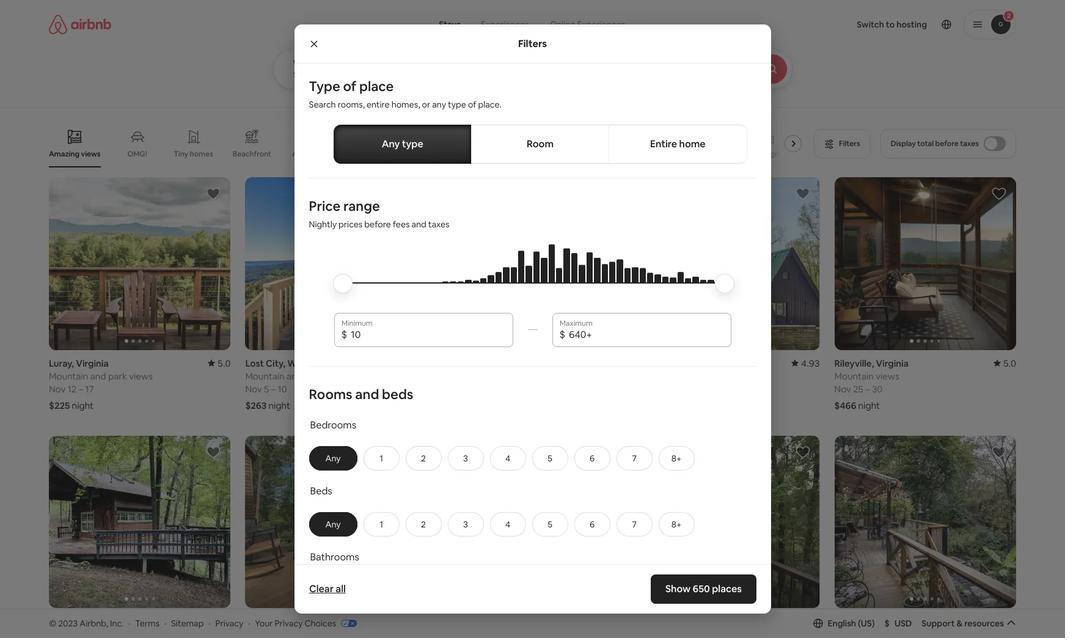 Task type: locate. For each thing, give the bounding box(es) containing it.
1 horizontal spatial nov
[[245, 383, 262, 395]]

· right inc.
[[128, 618, 130, 629]]

terms · sitemap · privacy ·
[[135, 618, 250, 629]]

0 horizontal spatial mountain
[[49, 370, 88, 382]]

1 vertical spatial 3
[[463, 519, 468, 530]]

0 vertical spatial 5
[[264, 383, 269, 395]]

1 vertical spatial 5
[[548, 453, 553, 464]]

before inside the price range nightly prices before fees and taxes
[[365, 219, 391, 230]]

5.0 for rileyville, virginia mountain views nov 25 – 30 $466 night
[[1004, 357, 1017, 369]]

4
[[506, 453, 510, 464], [506, 519, 510, 530]]

8+
[[672, 453, 682, 464], [672, 519, 682, 530]]

1 7 button from the top
[[617, 446, 653, 471]]

2 7 from the top
[[632, 519, 637, 530]]

1 7 from the top
[[632, 453, 637, 464]]

any element up bathrooms
[[322, 519, 344, 530]]

nov left the 12
[[49, 383, 66, 395]]

0 horizontal spatial taxes
[[428, 219, 450, 230]]

0 horizontal spatial type
[[402, 138, 423, 150]]

2 8+ element from the top
[[672, 519, 682, 530]]

place
[[359, 78, 394, 95]]

2 horizontal spatial 5.0
[[1004, 357, 1017, 369]]

1 horizontal spatial –
[[271, 383, 276, 395]]

8+ element
[[672, 453, 682, 464], [672, 519, 682, 530]]

1 vertical spatial taxes
[[428, 219, 450, 230]]

display
[[891, 139, 916, 149]]

1 vertical spatial 2 button
[[406, 512, 442, 537]]

1 vertical spatial type
[[402, 138, 423, 150]]

virginia down map at the bottom
[[529, 616, 561, 627]]

2 – from the left
[[271, 383, 276, 395]]

quicksburg,
[[835, 616, 887, 627]]

2 horizontal spatial night
[[859, 399, 880, 411]]

nov inside the rileyville, virginia mountain views nov 25 – 30 $466 night
[[835, 383, 851, 395]]

west right paw,
[[90, 616, 113, 627]]

nov inside lost city, west virginia mountain and valley views nov 5 – 10 $263 night
[[245, 383, 262, 395]]

and up 17
[[90, 370, 106, 382]]

west right ferry,
[[504, 616, 527, 627]]

any button up bathrooms
[[309, 512, 357, 537]]

1 3 button from the top
[[448, 446, 484, 471]]

4.88
[[409, 616, 427, 627]]

0 vertical spatial type
[[448, 99, 466, 110]]

3 mountain from the left
[[835, 370, 874, 382]]

0 vertical spatial 8+
[[672, 453, 682, 464]]

views up 'rooms'
[[330, 370, 354, 382]]

rileyville, up 25
[[835, 357, 874, 369]]

8+ button for bedrooms
[[659, 446, 695, 471]]

0 vertical spatial 3
[[463, 453, 468, 464]]

· left privacy link
[[209, 618, 211, 629]]

5.0
[[218, 357, 231, 369], [414, 357, 427, 369], [1004, 357, 1017, 369]]

$ usd
[[885, 618, 912, 629]]

4.96
[[605, 357, 624, 369], [212, 616, 231, 627]]

–
[[79, 383, 83, 395], [271, 383, 276, 395], [866, 383, 870, 395]]

4.88 out of 5 average rating image
[[399, 616, 427, 627]]

virginia up 30 at the bottom of the page
[[876, 357, 909, 369]]

1 vertical spatial 8+ element
[[672, 519, 682, 530]]

1 vertical spatial any button
[[309, 512, 357, 537]]

5.0 for lost city, west virginia mountain and valley views nov 5 – 10 $263 night
[[414, 357, 427, 369]]

· left your
[[248, 618, 250, 629]]

2 2 button from the top
[[406, 512, 442, 537]]

1 vertical spatial any
[[326, 453, 341, 464]]

0 vertical spatial any
[[382, 138, 400, 150]]

any button down bedrooms
[[309, 446, 357, 471]]

1 6 from the top
[[590, 453, 595, 464]]

1 horizontal spatial 5.0 out of 5 average rating image
[[404, 357, 427, 369]]

3 button for bedrooms
[[448, 446, 484, 471]]

nov left 25
[[835, 383, 851, 395]]

2 1 button from the top
[[363, 512, 399, 537]]

taxes
[[960, 139, 979, 149], [428, 219, 450, 230]]

a-frames
[[292, 149, 324, 159]]

7 button
[[617, 446, 653, 471], [617, 512, 653, 537]]

0 horizontal spatial before
[[365, 219, 391, 230]]

experiences
[[481, 19, 529, 30], [577, 19, 625, 30]]

1 vertical spatial any element
[[322, 519, 344, 530]]

tiny homes
[[174, 149, 213, 159]]

night down 30 at the bottom of the page
[[859, 399, 880, 411]]

0 vertical spatial add to wishlist: rileyville, virginia image
[[992, 186, 1007, 201]]

rileyville, for rileyville, virginia mountain views nov 25 – 30 $466 night
[[835, 357, 874, 369]]

1 horizontal spatial 4.96
[[605, 357, 624, 369]]

1 vertical spatial 7 button
[[617, 512, 653, 537]]

west
[[287, 357, 310, 369], [90, 616, 113, 627], [504, 616, 527, 627]]

0 vertical spatial 5 button
[[532, 446, 568, 471]]

$ text field
[[351, 329, 506, 341]]

inc.
[[110, 618, 124, 629]]

2 3 from the top
[[463, 519, 468, 530]]

1 horizontal spatial of
[[468, 99, 476, 110]]

4.96 right sitemap
[[212, 616, 231, 627]]

of up rooms,
[[343, 78, 357, 95]]

5 up the show map button
[[548, 519, 553, 530]]

2 horizontal spatial 5.0 out of 5 average rating image
[[994, 357, 1017, 369]]

and inside the price range nightly prices before fees and taxes
[[412, 219, 427, 230]]

night down 10
[[269, 399, 290, 411]]

mountain inside luray, virginia mountain and park views nov 12 – 17 $225 night
[[49, 370, 88, 382]]

1 3 from the top
[[463, 453, 468, 464]]

3 5.0 out of 5 average rating image from the left
[[994, 357, 1017, 369]]

night inside luray, virginia mountain and park views nov 12 – 17 $225 night
[[72, 399, 94, 411]]

nov
[[49, 383, 66, 395], [245, 383, 262, 395], [835, 383, 851, 395]]

virginia inside lost city, west virginia mountain and valley views nov 5 – 10 $263 night
[[312, 357, 344, 369]]

2 horizontal spatial –
[[866, 383, 870, 395]]

of left place.
[[468, 99, 476, 110]]

2 nov from the left
[[245, 383, 262, 395]]

1 2 button from the top
[[406, 446, 442, 471]]

price
[[309, 197, 341, 215]]

3 5.0 from the left
[[1004, 357, 1017, 369]]

1 4 button from the top
[[490, 446, 526, 471]]

2 4 from the top
[[506, 519, 510, 530]]

6 for beds
[[590, 519, 595, 530]]

1 for bedrooms
[[380, 453, 383, 464]]

0 vertical spatial 4 button
[[490, 446, 526, 471]]

0 vertical spatial 7 button
[[617, 446, 653, 471]]

virginia down 'clear'
[[287, 616, 320, 627]]

4 button for beds
[[490, 512, 526, 537]]

2 4 button from the top
[[490, 512, 526, 537]]

1 vertical spatial 3 button
[[448, 512, 484, 537]]

4.93 out of 5 average rating image
[[792, 357, 820, 369]]

price range nightly prices before fees and taxes
[[309, 197, 450, 230]]

west inside lost city, west virginia mountain and valley views nov 5 – 10 $263 night
[[287, 357, 310, 369]]

before inside button
[[936, 139, 959, 149]]

0 vertical spatial 1 button
[[363, 446, 399, 471]]

type down homes,
[[402, 138, 423, 150]]

virginia
[[76, 357, 109, 369], [491, 357, 524, 369], [312, 357, 344, 369], [690, 357, 723, 369], [876, 357, 909, 369], [115, 616, 147, 627], [529, 616, 561, 627], [287, 616, 320, 627], [688, 616, 720, 627], [889, 616, 922, 627]]

1 vertical spatial 1
[[380, 519, 383, 530]]

5.0 out of 5 average rating image
[[208, 357, 231, 369], [404, 357, 427, 369], [994, 357, 1017, 369]]

any button
[[309, 446, 357, 471], [309, 512, 357, 537]]

views right park
[[129, 370, 153, 382]]

0 horizontal spatial show
[[504, 564, 527, 575]]

experiences right online
[[577, 19, 625, 30]]

add to wishlist: paw paw, west virginia image
[[206, 445, 221, 459]]

show 650 places
[[665, 583, 742, 595]]

1 8+ element from the top
[[672, 453, 682, 464]]

1 nov from the left
[[49, 383, 66, 395]]

1 horizontal spatial west
[[287, 357, 310, 369]]

1 horizontal spatial privacy
[[275, 618, 303, 629]]

any type button
[[333, 125, 472, 164]]

and up 10
[[287, 370, 303, 382]]

your privacy choices link
[[255, 618, 357, 630]]

trending
[[639, 149, 670, 159]]

0 vertical spatial any button
[[309, 446, 357, 471]]

1 horizontal spatial $
[[560, 328, 565, 341]]

0 horizontal spatial –
[[79, 383, 83, 395]]

1 5.0 from the left
[[218, 357, 231, 369]]

1 8+ button from the top
[[659, 446, 695, 471]]

map
[[528, 564, 546, 575]]

paw
[[49, 616, 67, 627]]

mountain for luray,
[[49, 370, 88, 382]]

amazing
[[49, 149, 79, 159]]

group
[[49, 120, 807, 167], [49, 177, 231, 350], [245, 177, 427, 350], [442, 177, 624, 350], [638, 177, 820, 350], [835, 177, 1017, 350], [49, 436, 231, 608], [245, 436, 427, 608], [442, 436, 624, 608], [638, 436, 820, 608], [835, 436, 1017, 608]]

add to wishlist: luray, virginia image
[[206, 186, 221, 201]]

type
[[448, 99, 466, 110], [402, 138, 423, 150]]

1 horizontal spatial 5.0
[[414, 357, 427, 369]]

2 horizontal spatial west
[[504, 616, 527, 627]]

national parks
[[568, 149, 618, 159]]

mountain down lost
[[245, 370, 285, 382]]

0 horizontal spatial add to wishlist: rileyville, virginia image
[[403, 445, 417, 459]]

3 nov from the left
[[835, 383, 851, 395]]

night down 17
[[72, 399, 94, 411]]

rileyville, virginia mountain views nov 25 – 30 $466 night
[[835, 357, 909, 411]]

2 5 button from the top
[[532, 512, 568, 537]]

1 5 button from the top
[[532, 446, 568, 471]]

1 vertical spatial 7
[[632, 519, 637, 530]]

5 left the add to wishlist: harpers ferry, west virginia image
[[548, 453, 553, 464]]

1 button for bedrooms
[[363, 446, 399, 471]]

2 button
[[406, 446, 442, 471], [406, 512, 442, 537]]

1 horizontal spatial type
[[448, 99, 466, 110]]

2 for beds
[[421, 519, 426, 530]]

virginia right haymarket,
[[690, 357, 723, 369]]

before right the total on the right of the page
[[936, 139, 959, 149]]

2 1 from the top
[[380, 519, 383, 530]]

3 button
[[448, 446, 484, 471], [448, 512, 484, 537]]

1 for beds
[[380, 519, 383, 530]]

2 experiences from the left
[[577, 19, 625, 30]]

city,
[[266, 357, 285, 369]]

0 horizontal spatial 4.96
[[212, 616, 231, 627]]

5
[[264, 383, 269, 395], [548, 453, 553, 464], [548, 519, 553, 530]]

views up 30 at the bottom of the page
[[876, 370, 900, 382]]

2 5.0 out of 5 average rating image from the left
[[404, 357, 427, 369]]

2 horizontal spatial mountain
[[835, 370, 874, 382]]

0 horizontal spatial 5.0
[[218, 357, 231, 369]]

None search field
[[273, 0, 826, 89]]

0 vertical spatial 8+ button
[[659, 446, 695, 471]]

4 button
[[490, 446, 526, 471], [490, 512, 526, 537]]

1 2 from the top
[[421, 453, 426, 464]]

rileyville, inside the rileyville, virginia mountain views nov 25 – 30 $466 night
[[835, 357, 874, 369]]

0 horizontal spatial $
[[341, 328, 347, 341]]

0 vertical spatial 3 button
[[448, 446, 484, 471]]

2 privacy from the left
[[275, 618, 303, 629]]

type right any
[[448, 99, 466, 110]]

5 button left the add to wishlist: harpers ferry, west virginia image
[[532, 446, 568, 471]]

show inside button
[[504, 564, 527, 575]]

1 vertical spatial 5 button
[[532, 512, 568, 537]]

1 mountain from the left
[[49, 370, 88, 382]]

any for beds
[[326, 519, 341, 530]]

nov inside luray, virginia mountain and park views nov 12 – 17 $225 night
[[49, 383, 66, 395]]

1 horizontal spatial before
[[936, 139, 959, 149]]

0 vertical spatial of
[[343, 78, 357, 95]]

2 any button from the top
[[309, 512, 357, 537]]

1 vertical spatial 8+ button
[[659, 512, 695, 537]]

1 vertical spatial of
[[468, 99, 476, 110]]

any element
[[322, 453, 344, 464], [322, 519, 344, 530]]

nov up $263
[[245, 383, 262, 395]]

1 6 button from the top
[[574, 446, 610, 471]]

4.96 down $ text box
[[605, 357, 624, 369]]

any element for bedrooms
[[322, 453, 344, 464]]

5 button for beds
[[532, 512, 568, 537]]

6 button for beds
[[574, 512, 610, 537]]

5 button up map at the bottom
[[532, 512, 568, 537]]

0 vertical spatial any element
[[322, 453, 344, 464]]

0 vertical spatial 4
[[506, 453, 510, 464]]

0 vertical spatial before
[[936, 139, 959, 149]]

5 button
[[532, 446, 568, 471], [532, 512, 568, 537]]

0 horizontal spatial experiences
[[481, 19, 529, 30]]

your privacy choices
[[255, 618, 336, 629]]

views
[[81, 149, 101, 159], [129, 370, 153, 382], [330, 370, 354, 382], [876, 370, 900, 382]]

·
[[128, 618, 130, 629], [164, 618, 166, 629], [209, 618, 211, 629], [248, 618, 250, 629]]

0 vertical spatial 6 button
[[574, 446, 610, 471]]

experiences up filters
[[481, 19, 529, 30]]

5 left 10
[[264, 383, 269, 395]]

0 horizontal spatial nov
[[49, 383, 66, 395]]

· right terms link
[[164, 618, 166, 629]]

0 vertical spatial 8+ element
[[672, 453, 682, 464]]

1 vertical spatial 4 button
[[490, 512, 526, 537]]

1 vertical spatial 6
[[590, 519, 595, 530]]

2023
[[58, 618, 78, 629]]

2 night from the left
[[269, 399, 290, 411]]

1 night from the left
[[72, 399, 94, 411]]

show left map at the bottom
[[504, 564, 527, 575]]

2 · from the left
[[164, 618, 166, 629]]

any right cabins
[[382, 138, 400, 150]]

6
[[590, 453, 595, 464], [590, 519, 595, 530]]

online experiences
[[550, 19, 625, 30]]

virginia up 17
[[76, 357, 109, 369]]

taxes inside the price range nightly prices before fees and taxes
[[428, 219, 450, 230]]

0 vertical spatial 6
[[590, 453, 595, 464]]

2 8+ button from the top
[[659, 512, 695, 537]]

1 vertical spatial 4.96
[[212, 616, 231, 627]]

park
[[108, 370, 127, 382]]

show
[[504, 564, 527, 575], [665, 583, 691, 595]]

show left '650'
[[665, 583, 691, 595]]

before left fees at the top of the page
[[365, 219, 391, 230]]

1 experiences from the left
[[481, 19, 529, 30]]

6 button for bedrooms
[[574, 446, 610, 471]]

1 horizontal spatial night
[[269, 399, 290, 411]]

– left 17
[[79, 383, 83, 395]]

1 vertical spatial 4
[[506, 519, 510, 530]]

support & resources
[[922, 618, 1004, 629]]

$ for $ text box
[[560, 328, 565, 341]]

– right 25
[[866, 383, 870, 395]]

5.0 for luray, virginia mountain and park views nov 12 – 17 $225 night
[[218, 357, 231, 369]]

virginia inside luray, virginia mountain and park views nov 12 – 17 $225 night
[[76, 357, 109, 369]]

any element for beds
[[322, 519, 344, 530]]

3 night from the left
[[859, 399, 880, 411]]

2 8+ from the top
[[672, 519, 682, 530]]

add to wishlist: harpers ferry, west virginia image
[[599, 445, 614, 459]]

1 – from the left
[[79, 383, 83, 395]]

2 6 button from the top
[[574, 512, 610, 537]]

1 5.0 out of 5 average rating image from the left
[[208, 357, 231, 369]]

tab list containing any type
[[333, 125, 747, 164]]

any element down bedrooms
[[322, 453, 344, 464]]

what can we help you find? tab list
[[429, 12, 539, 37]]

1 vertical spatial before
[[365, 219, 391, 230]]

views right amazing
[[81, 149, 101, 159]]

4.96 out of 5 average rating image
[[202, 616, 231, 627]]

any up bathrooms
[[326, 519, 341, 530]]

1 1 button from the top
[[363, 446, 399, 471]]

stays
[[439, 19, 461, 30]]

4.81 out of 5 average rating image
[[595, 616, 624, 627]]

2 vertical spatial 5
[[548, 519, 553, 530]]

0 horizontal spatial privacy
[[215, 618, 243, 629]]

1
[[380, 453, 383, 464], [380, 519, 383, 530]]

2 mountain from the left
[[245, 370, 285, 382]]

1 any button from the top
[[309, 446, 357, 471]]

0 vertical spatial 2 button
[[406, 446, 442, 471]]

4 for beds
[[506, 519, 510, 530]]

and right fees at the top of the page
[[412, 219, 427, 230]]

1 8+ from the top
[[672, 453, 682, 464]]

1 vertical spatial 2
[[421, 519, 426, 530]]

2 vertical spatial any
[[326, 519, 341, 530]]

0 horizontal spatial night
[[72, 399, 94, 411]]

any down bedrooms
[[326, 453, 341, 464]]

mountain up 25
[[835, 370, 874, 382]]

show for show 650 places
[[665, 583, 691, 595]]

0 vertical spatial 2
[[421, 453, 426, 464]]

haymarket,
[[638, 357, 688, 369]]

1 vertical spatial rileyville,
[[245, 616, 285, 627]]

1 horizontal spatial show
[[665, 583, 691, 595]]

1 vertical spatial 1 button
[[363, 512, 399, 537]]

2 3 button from the top
[[448, 512, 484, 537]]

4 for bedrooms
[[506, 453, 510, 464]]

clear all button
[[303, 577, 352, 601]]

6 for bedrooms
[[590, 453, 595, 464]]

add to wishlist: rileyville, virginia image
[[992, 186, 1007, 201], [403, 445, 417, 459]]

2 5.0 from the left
[[414, 357, 427, 369]]

0 vertical spatial taxes
[[960, 139, 979, 149]]

1 horizontal spatial experiences
[[577, 19, 625, 30]]

$ for $ text field
[[341, 328, 347, 341]]

1 horizontal spatial taxes
[[960, 139, 979, 149]]

0 horizontal spatial rileyville,
[[245, 616, 285, 627]]

tab list
[[333, 125, 747, 164]]

– left 10
[[271, 383, 276, 395]]

2 6 from the top
[[590, 519, 595, 530]]

show inside filters dialog
[[665, 583, 691, 595]]

1 vertical spatial 6 button
[[574, 512, 610, 537]]

3 · from the left
[[209, 618, 211, 629]]

1 vertical spatial 8+
[[672, 519, 682, 530]]

2 button for beds
[[406, 512, 442, 537]]

all
[[335, 583, 346, 595]]

rileyville,
[[835, 357, 874, 369], [245, 616, 285, 627]]

valley,
[[462, 357, 489, 369]]

0 vertical spatial 7
[[632, 453, 637, 464]]

0 vertical spatial 4.96
[[605, 357, 624, 369]]

0 vertical spatial show
[[504, 564, 527, 575]]

virginia up valley on the bottom left
[[312, 357, 344, 369]]

taxes right the total on the right of the page
[[960, 139, 979, 149]]

1 vertical spatial add to wishlist: rileyville, virginia image
[[403, 445, 417, 459]]

mansions
[[400, 149, 432, 159]]

0 horizontal spatial 5.0 out of 5 average rating image
[[208, 357, 231, 369]]

west up valley on the bottom left
[[287, 357, 310, 369]]

privacy left your
[[215, 618, 243, 629]]

entire home button
[[609, 125, 747, 164]]

paw paw, west virginia
[[49, 616, 147, 627]]

and inside lost city, west virginia mountain and valley views nov 5 – 10 $263 night
[[287, 370, 303, 382]]

2 7 button from the top
[[617, 512, 653, 537]]

1 1 from the top
[[380, 453, 383, 464]]

privacy right your
[[275, 618, 303, 629]]

1 privacy from the left
[[215, 618, 243, 629]]

5 inside lost city, west virginia mountain and valley views nov 5 – 10 $263 night
[[264, 383, 269, 395]]

views inside the rileyville, virginia mountain views nov 25 – 30 $466 night
[[876, 370, 900, 382]]

treehouses
[[691, 149, 731, 159]]

any for bedrooms
[[326, 453, 341, 464]]

of
[[343, 78, 357, 95], [468, 99, 476, 110]]

taxes right fees at the top of the page
[[428, 219, 450, 230]]

$
[[341, 328, 347, 341], [560, 328, 565, 341], [885, 618, 890, 629]]

1 any element from the top
[[322, 453, 344, 464]]

mountain inside the rileyville, virginia mountain views nov 25 – 30 $466 night
[[835, 370, 874, 382]]

bedrooms
[[310, 419, 356, 431]]

4.92
[[802, 616, 820, 627]]

1 vertical spatial show
[[665, 583, 691, 595]]

1 horizontal spatial rileyville,
[[835, 357, 874, 369]]

0 vertical spatial 1
[[380, 453, 383, 464]]

mountain
[[49, 370, 88, 382], [245, 370, 285, 382], [835, 370, 874, 382]]

mountain up the 12
[[49, 370, 88, 382]]

2 any element from the top
[[322, 519, 344, 530]]

quicksburg, virginia
[[835, 616, 922, 627]]

rileyville, right privacy link
[[245, 616, 285, 627]]

1 horizontal spatial mountain
[[245, 370, 285, 382]]

1 4 from the top
[[506, 453, 510, 464]]

2 2 from the top
[[421, 519, 426, 530]]

type inside type of place search rooms, entire homes, or any type of place.
[[448, 99, 466, 110]]

5 for bedrooms
[[548, 453, 553, 464]]

3 – from the left
[[866, 383, 870, 395]]

0 horizontal spatial west
[[90, 616, 113, 627]]

30
[[872, 383, 883, 395]]

0 vertical spatial rileyville,
[[835, 357, 874, 369]]



Task type: describe. For each thing, give the bounding box(es) containing it.
display total before taxes button
[[881, 129, 1017, 158]]

online experiences link
[[539, 12, 636, 37]]

1 horizontal spatial add to wishlist: rileyville, virginia image
[[992, 186, 1007, 201]]

entire
[[650, 138, 677, 150]]

– inside luray, virginia mountain and park views nov 12 – 17 $225 night
[[79, 383, 83, 395]]

(us)
[[858, 618, 875, 629]]

add to wishlist: haymarket, virginia image
[[796, 186, 810, 201]]

8+ element for bedrooms
[[672, 453, 682, 464]]

a-
[[292, 149, 300, 159]]

terms link
[[135, 618, 160, 629]]

4 button for bedrooms
[[490, 446, 526, 471]]

virginia down show 650 places link
[[688, 616, 720, 627]]

lost city, west virginia mountain and valley views nov 5 – 10 $263 night
[[245, 357, 354, 411]]

and left beds
[[355, 386, 379, 403]]

© 2023 airbnb, inc. ·
[[49, 618, 130, 629]]

virginia left support
[[889, 616, 922, 627]]

english (us) button
[[813, 618, 875, 629]]

filters
[[518, 37, 547, 50]]

west for paw,
[[90, 616, 113, 627]]

home
[[679, 138, 706, 150]]

7 for bedrooms
[[632, 453, 637, 464]]

stays tab panel
[[273, 49, 826, 89]]

0 horizontal spatial of
[[343, 78, 357, 95]]

lost
[[245, 357, 264, 369]]

3 for beds
[[463, 519, 468, 530]]

search
[[309, 99, 336, 110]]

resources
[[965, 618, 1004, 629]]

sitemap link
[[171, 618, 204, 629]]

4.98
[[998, 616, 1017, 627]]

$466
[[835, 399, 857, 411]]

3 button for beds
[[448, 512, 484, 537]]

fees
[[393, 219, 410, 230]]

rileyville, for rileyville, virginia
[[245, 616, 285, 627]]

lakefront
[[515, 149, 548, 159]]

english (us)
[[828, 618, 875, 629]]

mountain for rileyville,
[[835, 370, 874, 382]]

national
[[568, 149, 597, 159]]

5 for beds
[[548, 519, 553, 530]]

total
[[918, 139, 934, 149]]

4.96 for 4.96 out of 5 average rating image
[[212, 616, 231, 627]]

haymarket, virginia
[[638, 357, 723, 369]]

frames
[[300, 149, 324, 159]]

ferry,
[[478, 616, 502, 627]]

8+ element for beds
[[672, 519, 682, 530]]

5.0 out of 5 average rating image for luray, virginia mountain and park views nov 12 – 17 $225 night
[[208, 357, 231, 369]]

taxes inside button
[[960, 139, 979, 149]]

clear
[[309, 583, 333, 595]]

valley
[[305, 370, 328, 382]]

10
[[278, 383, 287, 395]]

– inside lost city, west virginia mountain and valley views nov 5 – 10 $263 night
[[271, 383, 276, 395]]

privacy link
[[215, 618, 243, 629]]

4 · from the left
[[248, 618, 250, 629]]

any type
[[382, 138, 423, 150]]

virginia right airbnb,
[[115, 616, 147, 627]]

– inside the rileyville, virginia mountain views nov 25 – 30 $466 night
[[866, 383, 870, 395]]

and inside luray, virginia mountain and park views nov 12 – 17 $225 night
[[90, 370, 106, 382]]

filters dialog
[[294, 24, 771, 638]]

$225
[[49, 399, 70, 411]]

airbnb,
[[80, 618, 108, 629]]

show map
[[504, 564, 546, 575]]

any inside button
[[382, 138, 400, 150]]

support & resources button
[[922, 618, 1017, 629]]

english
[[828, 618, 856, 629]]

west for city,
[[287, 357, 310, 369]]

entire home
[[650, 138, 706, 150]]

5 button for bedrooms
[[532, 446, 568, 471]]

fort valley, virginia
[[442, 357, 524, 369]]

type of place search rooms, entire homes, or any type of place.
[[309, 78, 502, 110]]

4.96 out of 5 average rating image
[[595, 357, 624, 369]]

5.0 out of 5 average rating image for lost city, west virginia mountain and valley views nov 5 – 10 $263 night
[[404, 357, 427, 369]]

experiences button
[[471, 12, 539, 37]]

online
[[550, 19, 576, 30]]

choices
[[305, 618, 336, 629]]

any
[[432, 99, 446, 110]]

range
[[343, 197, 380, 215]]

countryside
[[452, 149, 495, 159]]

rooms,
[[338, 99, 365, 110]]

show for show map
[[504, 564, 527, 575]]

$263
[[245, 399, 267, 411]]

8+ for bedrooms
[[672, 453, 682, 464]]

5.0 out of 5 average rating image for rileyville, virginia mountain views nov 25 – 30 $466 night
[[994, 357, 1017, 369]]

any button for bedrooms
[[309, 446, 357, 471]]

type inside button
[[402, 138, 423, 150]]

virginia inside the rileyville, virginia mountain views nov 25 – 30 $466 night
[[876, 357, 909, 369]]

stays button
[[429, 12, 471, 37]]

place.
[[478, 99, 502, 110]]

fort
[[442, 357, 460, 369]]

prices
[[339, 219, 363, 230]]

support
[[922, 618, 955, 629]]

harpers
[[442, 616, 476, 627]]

8+ button for beds
[[659, 512, 695, 537]]

views inside luray, virginia mountain and park views nov 12 – 17 $225 night
[[129, 370, 153, 382]]

harpers ferry, west virginia
[[442, 616, 561, 627]]

tab list inside filters dialog
[[333, 125, 747, 164]]

650
[[693, 583, 710, 595]]

beds
[[310, 485, 332, 497]]

7 button for beds
[[617, 512, 653, 537]]

25
[[853, 383, 864, 395]]

2 button for bedrooms
[[406, 446, 442, 471]]

add to wishlist: quicksburg, virginia image
[[992, 445, 1007, 459]]

night inside lost city, west virginia mountain and valley views nov 5 – 10 $263 night
[[269, 399, 290, 411]]

1 · from the left
[[128, 618, 130, 629]]

4.93
[[802, 357, 820, 369]]

©
[[49, 618, 56, 629]]

2 horizontal spatial $
[[885, 618, 890, 629]]

west for ferry,
[[504, 616, 527, 627]]

amazing views
[[49, 149, 101, 159]]

bathrooms
[[310, 551, 359, 563]]

cabins
[[350, 149, 374, 159]]

most stays cost more than $160 per night. image
[[344, 245, 722, 318]]

clear all
[[309, 583, 346, 595]]

experiences inside button
[[481, 19, 529, 30]]

places
[[712, 583, 742, 595]]

parks
[[599, 149, 618, 159]]

homes,
[[392, 99, 420, 110]]

Where field
[[293, 69, 453, 80]]

8+ for beds
[[672, 519, 682, 530]]

7 button for bedrooms
[[617, 446, 653, 471]]

homes
[[190, 149, 213, 159]]

rooms
[[309, 386, 352, 403]]

1 button for beds
[[363, 512, 399, 537]]

any button for beds
[[309, 512, 357, 537]]

views inside lost city, west virginia mountain and valley views nov 5 – 10 $263 night
[[330, 370, 354, 382]]

profile element
[[655, 0, 1017, 49]]

waterford,
[[638, 616, 686, 627]]

group containing amazing views
[[49, 120, 807, 167]]

tiny
[[174, 149, 188, 159]]

7 for beds
[[632, 519, 637, 530]]

paw,
[[69, 616, 88, 627]]

beds
[[382, 386, 413, 403]]

4.92 out of 5 average rating image
[[792, 616, 820, 627]]

night inside the rileyville, virginia mountain views nov 25 – 30 $466 night
[[859, 399, 880, 411]]

mountain inside lost city, west virginia mountain and valley views nov 5 – 10 $263 night
[[245, 370, 285, 382]]

none search field containing stays
[[273, 0, 826, 89]]

4.96 for 4.96 out of 5 average rating icon
[[605, 357, 624, 369]]

3 for bedrooms
[[463, 453, 468, 464]]

$ text field
[[569, 329, 724, 341]]

add to wishlist: waterford, virginia image
[[796, 445, 810, 459]]

your
[[255, 618, 273, 629]]

show 650 places link
[[651, 575, 756, 604]]

4.98 out of 5 average rating image
[[988, 616, 1017, 627]]

luray,
[[49, 357, 74, 369]]

virginia right valley,
[[491, 357, 524, 369]]

where
[[293, 58, 316, 68]]

2 for bedrooms
[[421, 453, 426, 464]]



Task type: vqa. For each thing, say whether or not it's contained in the screenshot.


